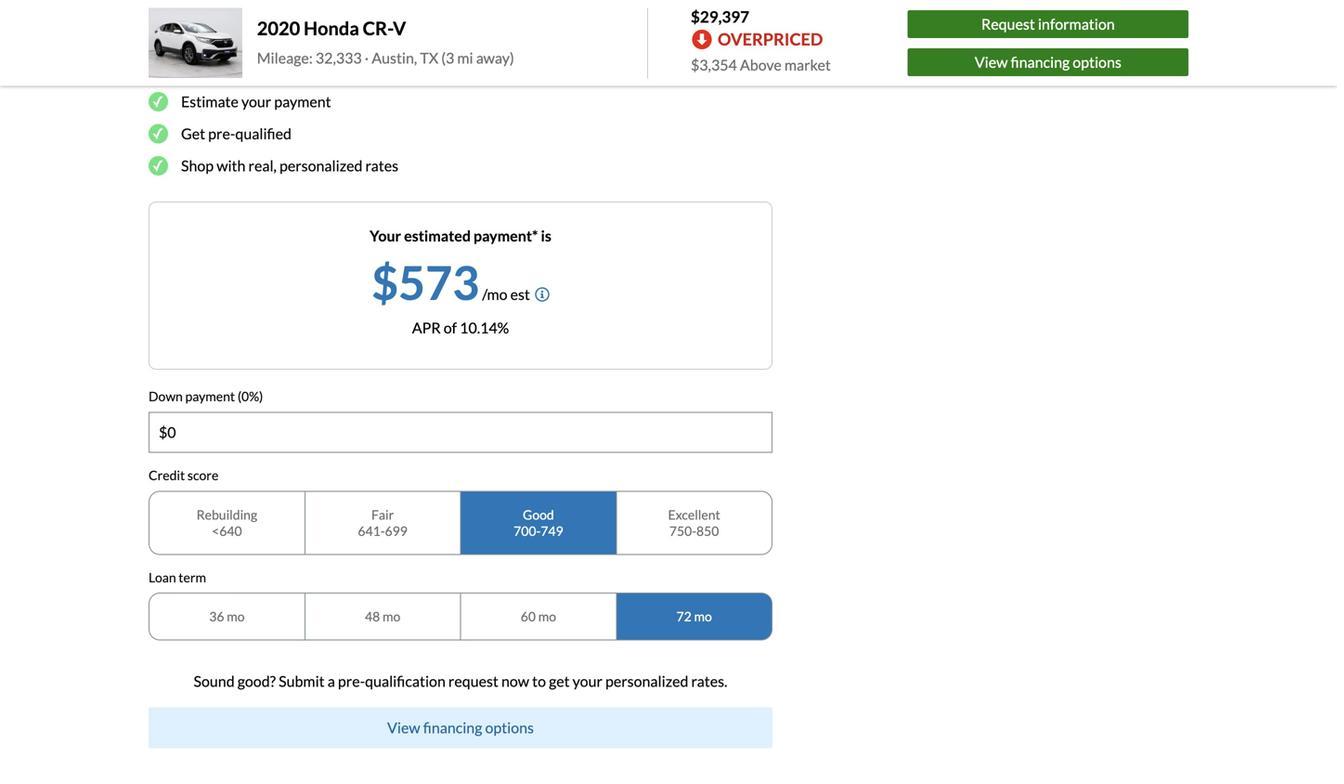 Task type: vqa. For each thing, say whether or not it's contained in the screenshot.
/mo
yes



Task type: locate. For each thing, give the bounding box(es) containing it.
view financing options button
[[908, 48, 1189, 76], [149, 707, 773, 748]]

shop
[[181, 157, 214, 175]]

get
[[549, 672, 570, 690]]

fair 641-699
[[358, 507, 408, 539]]

overpriced
[[718, 29, 823, 49]]

0 horizontal spatial payment
[[185, 388, 235, 404]]

1 vertical spatial your
[[573, 672, 603, 690]]

financing down sound good? submit a pre-qualification request now to get your personalized rates.
[[423, 719, 483, 737]]

good 700-749
[[514, 507, 564, 539]]

mo right 72
[[694, 609, 712, 624]]

mo right the 48
[[383, 609, 401, 624]]

honda
[[304, 17, 359, 39]]

get pre-qualified
[[181, 125, 292, 143]]

payment
[[274, 93, 331, 111], [185, 388, 235, 404]]

36
[[209, 609, 224, 624]]

1 vertical spatial payment
[[185, 388, 235, 404]]

rebuilding
[[197, 507, 257, 522]]

1 vertical spatial view financing options button
[[149, 707, 773, 748]]

mo right 60
[[539, 609, 556, 624]]

your
[[370, 227, 401, 245]]

48 mo
[[365, 609, 401, 624]]

0 vertical spatial view financing options
[[975, 53, 1122, 71]]

1 mo from the left
[[227, 609, 245, 624]]

options
[[1073, 53, 1122, 71], [485, 719, 534, 737]]

information
[[1038, 15, 1115, 33]]

749
[[541, 523, 564, 539]]

pre-
[[208, 125, 235, 143], [338, 672, 365, 690]]

rates.
[[692, 672, 728, 690]]

view financing options button down sound good? submit a pre-qualification request now to get your personalized rates.
[[149, 707, 773, 748]]

estimated
[[404, 227, 471, 245]]

mo right "36"
[[227, 609, 245, 624]]

loan
[[149, 569, 176, 585]]

32,333
[[316, 49, 362, 67]]

1 vertical spatial financing
[[423, 719, 483, 737]]

payment left (0%)
[[185, 388, 235, 404]]

view
[[975, 53, 1008, 71], [387, 719, 420, 737]]

2 mo from the left
[[383, 609, 401, 624]]

term
[[179, 569, 206, 585]]

austin,
[[372, 49, 417, 67]]

advance
[[245, 44, 322, 68]]

down payment (0%)
[[149, 388, 263, 404]]

pre- right a
[[338, 672, 365, 690]]

good?
[[238, 672, 276, 690]]

personalized
[[280, 157, 363, 175], [606, 672, 689, 690]]

Down payment (0%) text field
[[150, 413, 772, 452]]

3 mo from the left
[[539, 609, 556, 624]]

payment down mileage:
[[274, 93, 331, 111]]

to
[[532, 672, 546, 690]]

<640
[[212, 523, 242, 539]]

0 vertical spatial personalized
[[280, 157, 363, 175]]

view down qualification
[[387, 719, 420, 737]]

options down now
[[485, 719, 534, 737]]

1 horizontal spatial personalized
[[606, 672, 689, 690]]

2020 honda cr-v mileage: 32,333 · austin, tx (3 mi away)
[[257, 17, 514, 67]]

estimate
[[181, 93, 239, 111]]

away)
[[476, 49, 514, 67]]

1 horizontal spatial pre-
[[338, 672, 365, 690]]

0 vertical spatial view financing options button
[[908, 48, 1189, 76]]

down
[[149, 388, 183, 404]]

1 vertical spatial options
[[485, 719, 534, 737]]

sound good? submit a pre-qualification request now to get your personalized rates.
[[194, 672, 728, 690]]

credit
[[149, 467, 185, 483]]

personalized left rates.
[[606, 672, 689, 690]]

your right the get
[[573, 672, 603, 690]]

72 mo
[[677, 609, 712, 624]]

1 horizontal spatial view
[[975, 53, 1008, 71]]

36 mo
[[209, 609, 245, 624]]

1 vertical spatial view
[[387, 719, 420, 737]]

850
[[697, 523, 719, 539]]

info circle image
[[535, 287, 550, 302]]

v
[[393, 17, 406, 39]]

1 horizontal spatial financing
[[1011, 53, 1070, 71]]

0 horizontal spatial your
[[242, 93, 271, 111]]

above
[[740, 56, 782, 74]]

72
[[677, 609, 692, 624]]

get
[[181, 125, 205, 143]]

$29,397
[[691, 7, 750, 26]]

·
[[365, 49, 369, 67]]

personalized right real,
[[280, 157, 363, 175]]

60 mo
[[521, 609, 556, 624]]

(3
[[441, 49, 455, 67]]

financing
[[1011, 53, 1070, 71], [423, 719, 483, 737]]

mo
[[227, 609, 245, 624], [383, 609, 401, 624], [539, 609, 556, 624], [694, 609, 712, 624]]

market
[[785, 56, 831, 74]]

options down information
[[1073, 53, 1122, 71]]

1 horizontal spatial view financing options
[[975, 53, 1122, 71]]

view down request
[[975, 53, 1008, 71]]

view financing options
[[975, 53, 1122, 71], [387, 719, 534, 737]]

view financing options down request information button at the top of page
[[975, 53, 1122, 71]]

view financing options down sound good? submit a pre-qualification request now to get your personalized rates.
[[387, 719, 534, 737]]

fair
[[372, 507, 394, 522]]

tx
[[420, 49, 439, 67]]

2020 honda cr-v image
[[149, 8, 242, 78]]

48
[[365, 609, 380, 624]]

your estimated payment* is
[[370, 227, 552, 245]]

1 horizontal spatial view financing options button
[[908, 48, 1189, 76]]

your
[[242, 93, 271, 111], [573, 672, 603, 690]]

0 vertical spatial view
[[975, 53, 1008, 71]]

your up qualified
[[242, 93, 271, 111]]

0 horizontal spatial personalized
[[280, 157, 363, 175]]

4 mo from the left
[[694, 609, 712, 624]]

finance
[[149, 44, 220, 68]]

1 horizontal spatial payment
[[274, 93, 331, 111]]

1 horizontal spatial options
[[1073, 53, 1122, 71]]

of
[[444, 319, 457, 337]]

financing down request information button at the top of page
[[1011, 53, 1070, 71]]

0 vertical spatial pre-
[[208, 125, 235, 143]]

pre- right 'get'
[[208, 125, 235, 143]]

mo for 48 mo
[[383, 609, 401, 624]]

0 horizontal spatial view financing options
[[387, 719, 534, 737]]

request
[[982, 15, 1036, 33]]

10.14%
[[460, 319, 509, 337]]

mo for 60 mo
[[539, 609, 556, 624]]

view financing options button down request information button at the top of page
[[908, 48, 1189, 76]]

1 vertical spatial view financing options
[[387, 719, 534, 737]]

60
[[521, 609, 536, 624]]



Task type: describe. For each thing, give the bounding box(es) containing it.
$3,354 above market
[[691, 56, 831, 74]]

is
[[541, 227, 552, 245]]

request information
[[982, 15, 1115, 33]]

0 horizontal spatial view financing options button
[[149, 707, 773, 748]]

mo for 36 mo
[[227, 609, 245, 624]]

rebuilding <640
[[197, 507, 257, 539]]

0 vertical spatial your
[[242, 93, 271, 111]]

a
[[328, 672, 335, 690]]

mileage:
[[257, 49, 313, 67]]

payment*
[[474, 227, 538, 245]]

loan term
[[149, 569, 206, 585]]

mo for 72 mo
[[694, 609, 712, 624]]

request
[[449, 672, 499, 690]]

apr of 10.14%
[[412, 319, 509, 337]]

$573 /mo est
[[372, 254, 530, 310]]

submit
[[279, 672, 325, 690]]

qualification
[[365, 672, 446, 690]]

request information button
[[908, 10, 1189, 38]]

(0%)
[[238, 388, 263, 404]]

shop with real, personalized rates
[[181, 157, 399, 175]]

750-
[[670, 523, 697, 539]]

0 horizontal spatial pre-
[[208, 125, 235, 143]]

700-
[[514, 523, 541, 539]]

sound
[[194, 672, 235, 690]]

0 vertical spatial financing
[[1011, 53, 1070, 71]]

credit score
[[149, 467, 219, 483]]

1 vertical spatial pre-
[[338, 672, 365, 690]]

641-
[[358, 523, 385, 539]]

mi
[[457, 49, 473, 67]]

estimate your payment
[[181, 93, 331, 111]]

apr
[[412, 319, 441, 337]]

excellent
[[668, 507, 721, 522]]

/mo
[[482, 285, 508, 303]]

good
[[523, 507, 554, 522]]

finance in advance
[[149, 44, 322, 68]]

0 vertical spatial payment
[[274, 93, 331, 111]]

0 horizontal spatial options
[[485, 719, 534, 737]]

699
[[385, 523, 408, 539]]

with
[[217, 157, 246, 175]]

0 horizontal spatial financing
[[423, 719, 483, 737]]

real,
[[249, 157, 277, 175]]

1 horizontal spatial your
[[573, 672, 603, 690]]

1 vertical spatial personalized
[[606, 672, 689, 690]]

0 vertical spatial options
[[1073, 53, 1122, 71]]

cr-
[[363, 17, 393, 39]]

in
[[224, 44, 241, 68]]

excellent 750-850
[[668, 507, 721, 539]]

now
[[502, 672, 530, 690]]

est
[[511, 285, 530, 303]]

rates
[[366, 157, 399, 175]]

score
[[188, 467, 219, 483]]

$573
[[372, 254, 479, 310]]

2020
[[257, 17, 300, 39]]

0 horizontal spatial view
[[387, 719, 420, 737]]

qualified
[[235, 125, 292, 143]]

$3,354
[[691, 56, 737, 74]]



